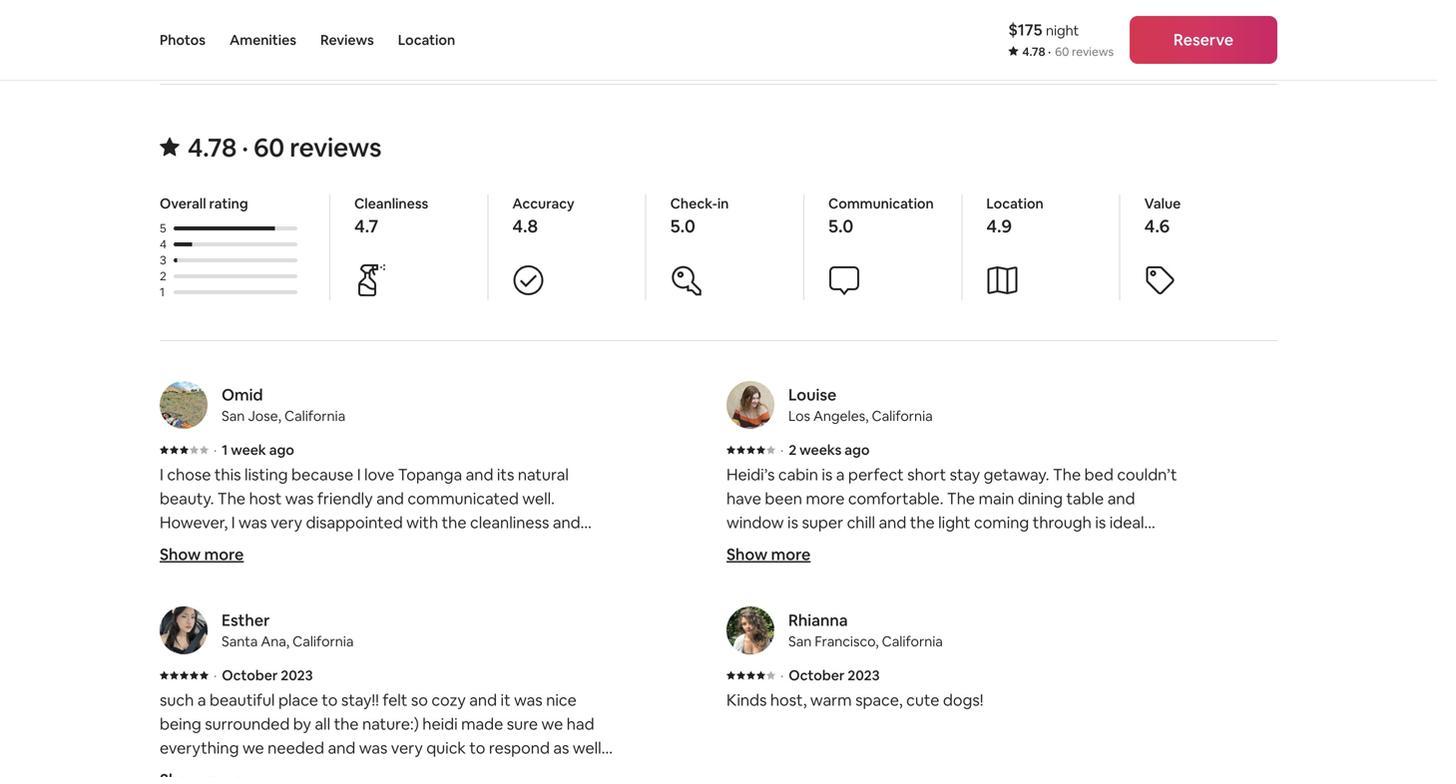 Task type: locate. For each thing, give the bounding box(es) containing it.
october for esther
[[222, 667, 278, 685]]

was up esther
[[234, 584, 263, 605]]

2023 for rhianna
[[848, 667, 880, 685]]

night up on
[[550, 536, 588, 557]]

the right in
[[176, 704, 201, 724]]

1 vertical spatial room
[[345, 656, 384, 677]]

nice down for
[[546, 690, 577, 710]]

2
[[160, 268, 166, 284], [789, 441, 797, 459]]

topanga up opening.
[[727, 632, 791, 653]]

sweet
[[907, 584, 952, 605]]

0 vertical spatial location
[[398, 31, 455, 49]]

october up beautiful
[[222, 667, 278, 685]]

its left natural
[[497, 464, 514, 485]]

1 horizontal spatial had
[[427, 752, 454, 772]]

the down first
[[160, 632, 184, 653]]

comfortable. inside i chose this listing because i love topanga and its natural beauty. the host was friendly and communicated well. however, i was very disappointed with the cleanliness and amenities of the place, considering i paid over $350 a night including the cleaning fee. the room was spacious and the bed was comfortable. on the first night, i found rat droppings in the room. i looked under the bed and saw that it was full of dust, spiders, and other things. it seemed like the room had not been cleaned for a long time. in the bathroom, there was a half-eaten noodle box under the sink cabinet, surrounded by more rat droppings. the plates and kitchenware were also dirty and had rat droppings, insects, and even a dead lizard in one of the bowls. there w
[[458, 584, 553, 605]]

photos
[[160, 31, 206, 49]]

night right $175 at the right top of the page
[[1046, 21, 1079, 39]]

5.0 down the check-
[[670, 214, 696, 238]]

0 vertical spatial 1
[[160, 284, 165, 300]]

1 horizontal spatial · october 2023
[[780, 667, 880, 685]]

0 vertical spatial not
[[1012, 584, 1037, 605]]

1 vertical spatial its
[[1063, 632, 1080, 653]]

room down full
[[345, 656, 384, 677]]

occasional
[[823, 632, 900, 653]]

san for rhianna
[[788, 633, 812, 651]]

location right 'reviews'
[[398, 31, 455, 49]]

show more for heidi's cabin is a perfect short stay getaway. the bed couldn't have been more comfortable. the main dining table and window is super chill and the light coming through is ideal filtered sunlight with a mountaintop view. luxurious  comfy robes are provided, and the wifi is good.
[[727, 544, 811, 565]]

0 horizontal spatial show
[[160, 544, 201, 565]]

ago
[[269, 441, 294, 459], [845, 441, 870, 459]]

0 horizontal spatial it
[[318, 632, 328, 653]]

warm
[[810, 690, 852, 710]]

stay
[[950, 464, 980, 485]]

1 horizontal spatial nice
[[546, 690, 577, 710]]

very
[[271, 512, 302, 533], [391, 738, 423, 758], [394, 762, 426, 777]]

noodle
[[450, 704, 501, 724]]

good.
[[975, 560, 1018, 581]]

topanga inside i chose this listing because i love topanga and its natural beauty. the host was friendly and communicated well. however, i was very disappointed with the cleanliness and amenities of the place, considering i paid over $350 a night including the cleaning fee. the room was spacious and the bed was comfortable. on the first night, i found rat droppings in the room. i looked under the bed and saw that it was full of dust, spiders, and other things. it seemed like the room had not been cleaned for a long time. in the bathroom, there was a half-eaten noodle box under the sink cabinet, surrounded by more rat droppings. the plates and kitchenware were also dirty and had rat droppings, insects, and even a dead lizard in one of the bowls. there w
[[398, 464, 462, 485]]

california inside omid san jose, california
[[284, 407, 346, 425]]

2 · october 2023 from the left
[[780, 667, 880, 685]]

0 horizontal spatial listing
[[245, 464, 288, 485]]

show more button down however,
[[160, 543, 244, 567]]

1 ago from the left
[[269, 441, 294, 459]]

more
[[806, 488, 845, 509], [204, 544, 244, 565], [771, 544, 811, 565], [365, 728, 403, 748]]

show more up kitchen at the bottom of the page
[[727, 544, 811, 565]]

0 vertical spatial rat
[[292, 608, 313, 629]]

1 down 3
[[160, 284, 165, 300]]

coming
[[974, 512, 1029, 533]]

had
[[388, 656, 416, 677], [567, 714, 594, 734], [427, 752, 454, 772]]

a down · 2 weeks ago at the right bottom
[[836, 464, 845, 485]]

0 vertical spatial of
[[235, 536, 250, 557]]

first
[[160, 608, 189, 629]]

1 horizontal spatial room
[[345, 656, 384, 677]]

listing up host on the bottom of page
[[245, 464, 288, 485]]

0 vertical spatial comfortable.
[[848, 488, 944, 509]]

box
[[505, 704, 533, 724]]

panes
[[831, 608, 876, 629]]

california for esther
[[293, 633, 354, 651]]

and
[[466, 464, 493, 485], [376, 488, 404, 509], [1107, 488, 1135, 509], [553, 512, 580, 533], [879, 512, 906, 533], [872, 560, 900, 581], [334, 584, 361, 605], [1009, 608, 1036, 629], [221, 632, 248, 653], [509, 632, 536, 653], [919, 680, 947, 700], [469, 690, 497, 710], [328, 738, 355, 758], [160, 752, 187, 772], [395, 752, 423, 772], [464, 762, 491, 777], [219, 776, 246, 777]]

was inside the "heidi's cabin is a perfect short stay getaway. the bed couldn't have been more comfortable. the main dining table and window is super chill and the light coming through is ideal filtered sunlight with a mountaintop view. luxurious  comfy robes are provided, and the wifi is good. the kitchen bathroom is sweet though not fully insulated with some window panes covered in paper, and if you know topanga the occasional bug or spider will find its way into any opening. easy enough to kindly let them go back outside. the deck with the refrigerator and microwave was a nice private hangout."
[[1034, 680, 1062, 700]]

0 vertical spatial san
[[222, 407, 245, 425]]

show for heidi's cabin is a perfect short stay getaway. the bed couldn't have been more comfortable. the main dining table and window is super chill and the light coming through is ideal filtered sunlight with a mountaintop view. luxurious  comfy robes are provided, and the wifi is good.
[[727, 544, 768, 565]]

we
[[541, 714, 563, 734], [242, 738, 264, 758]]

1 vertical spatial 4.78 · 60 reviews
[[188, 131, 381, 164]]

0 horizontal spatial 2
[[160, 268, 166, 284]]

opening.
[[727, 656, 791, 677]]

it
[[318, 632, 328, 653], [501, 690, 511, 710]]

san inside omid san jose, california
[[222, 407, 245, 425]]

2 5.0 from the left
[[828, 214, 854, 238]]

so
[[411, 690, 428, 710]]

2 horizontal spatial rat
[[458, 752, 478, 772]]

back
[[1044, 656, 1080, 677]]

1 show more from the left
[[160, 544, 244, 565]]

though
[[955, 584, 1009, 605]]

0 horizontal spatial bed
[[188, 632, 217, 653]]

2 vertical spatial rat
[[458, 752, 478, 772]]

omid image
[[160, 381, 208, 429], [160, 381, 208, 429]]

very inside i chose this listing because i love topanga and its natural beauty. the host was friendly and communicated well. however, i was very disappointed with the cleanliness and amenities of the place, considering i paid over $350 a night including the cleaning fee. the room was spacious and the bed was comfortable. on the first night, i found rat droppings in the room. i looked under the bed and saw that it was full of dust, spiders, and other things. it seemed like the room had not been cleaned for a long time. in the bathroom, there was a half-eaten noodle box under the sink cabinet, surrounded by more rat droppings. the plates and kitchenware were also dirty and had rat droppings, insects, and even a dead lizard in one of the bowls. there w
[[271, 512, 302, 533]]

kitchenware
[[191, 752, 281, 772]]

· october 2023
[[214, 667, 313, 685], [780, 667, 880, 685]]

october up 'warm'
[[789, 667, 845, 685]]

0 vertical spatial reviews
[[1072, 44, 1114, 59]]

surrounded down beautiful
[[205, 714, 290, 734]]

0 vertical spatial under
[[547, 608, 590, 629]]

1 horizontal spatial this
[[1098, 14, 1122, 32]]

its inside i chose this listing because i love topanga and its natural beauty. the host was friendly and communicated well. however, i was very disappointed with the cleanliness and amenities of the place, considering i paid over $350 a night including the cleaning fee. the room was spacious and the bed was comfortable. on the first night, i found rat droppings in the room. i looked under the bed and saw that it was full of dust, spiders, and other things. it seemed like the room had not been cleaned for a long time. in the bathroom, there was a half-eaten noodle box under the sink cabinet, surrounded by more rat droppings. the plates and kitchenware were also dirty and had rat droppings, insects, and even a dead lizard in one of the bowls. there w
[[497, 464, 514, 485]]

deck
[[727, 680, 763, 700]]

2 vertical spatial had
[[427, 752, 454, 772]]

1 horizontal spatial not
[[1012, 584, 1037, 605]]

2 2023 from the left
[[848, 667, 880, 685]]

0 horizontal spatial show more
[[160, 544, 244, 565]]

1 vertical spatial topanga
[[727, 632, 791, 653]]

let
[[956, 656, 975, 677]]

1 · october 2023 from the left
[[214, 667, 313, 685]]

· 1 week ago
[[214, 441, 294, 459]]

host,
[[770, 690, 807, 710]]

is right wifi
[[961, 560, 972, 581]]

california inside esther santa ana, california
[[293, 633, 354, 651]]

bathroom
[[816, 584, 889, 605]]

lizard
[[342, 776, 381, 777]]

1 vertical spatial it
[[501, 690, 511, 710]]

1 horizontal spatial 60
[[1055, 44, 1069, 59]]

into
[[1117, 632, 1145, 653]]

location for location 4.9
[[986, 195, 1044, 212]]

the down respond
[[495, 762, 520, 777]]

0 horizontal spatial not
[[419, 656, 444, 677]]

0 horizontal spatial topanga
[[398, 464, 462, 485]]

0 horizontal spatial 5.0
[[670, 214, 696, 238]]

4.78 · 60 reviews down report
[[1022, 44, 1114, 59]]

and up droppings
[[334, 584, 361, 605]]

1 horizontal spatial october
[[789, 667, 845, 685]]

1 5.0 from the left
[[670, 214, 696, 238]]

santa
[[222, 633, 258, 651]]

a
[[836, 464, 845, 485], [538, 536, 546, 557], [880, 536, 889, 557], [575, 656, 584, 677], [1066, 680, 1074, 700], [197, 690, 206, 710], [360, 704, 368, 724], [289, 776, 297, 777]]

to up all
[[322, 690, 338, 710]]

1 horizontal spatial by
[[343, 728, 361, 748]]

and up communicated
[[466, 464, 493, 485]]

2 vertical spatial very
[[394, 762, 426, 777]]

one
[[401, 776, 429, 777]]

2 up cabin at the right bottom
[[789, 441, 797, 459]]

very right dirty
[[394, 762, 426, 777]]

1 vertical spatial rat
[[407, 728, 428, 748]]

1 vertical spatial had
[[567, 714, 594, 734]]

things.
[[160, 656, 209, 677]]

· october 2023 up 'warm'
[[780, 667, 880, 685]]

listing inside i chose this listing because i love topanga and its natural beauty. the host was friendly and communicated well. however, i was very disappointed with the cleanliness and amenities of the place, considering i paid over $350 a night including the cleaning fee. the room was spacious and the bed was comfortable. on the first night, i found rat droppings in the room. i looked under the bed and saw that it was full of dust, spiders, and other things. it seemed like the room had not been cleaned for a long time. in the bathroom, there was a half-eaten noodle box under the sink cabinet, surrounded by more rat droppings. the plates and kitchenware were also dirty and had rat droppings, insects, and even a dead lizard in one of the bowls. there w
[[245, 464, 288, 485]]

the right on
[[582, 584, 607, 605]]

0 vertical spatial very
[[271, 512, 302, 533]]

1 2023 from the left
[[281, 667, 313, 685]]

bed up dust,
[[393, 584, 422, 605]]

0 horizontal spatial location
[[398, 31, 455, 49]]

· october 2023 for esther
[[214, 667, 313, 685]]

louise los angeles, california
[[788, 385, 933, 425]]

2023 up place
[[281, 667, 313, 685]]

4.6
[[1144, 214, 1170, 238]]

there
[[285, 704, 324, 724]]

5.0 inside "communication 5.0"
[[828, 214, 854, 238]]

it
[[212, 656, 223, 677]]

spider
[[955, 632, 1001, 653]]

1 horizontal spatial it
[[501, 690, 511, 710]]

2023 up "kinds host, warm space, cute dogs!"
[[848, 667, 880, 685]]

under down on
[[547, 608, 590, 629]]

california inside rhianna san francisco, california
[[882, 633, 943, 651]]

0 vertical spatial room
[[191, 584, 231, 605]]

was down 'back'
[[1034, 680, 1062, 700]]

1 vertical spatial bed
[[393, 584, 422, 605]]

san inside rhianna san francisco, california
[[788, 633, 812, 651]]

was down host on the bottom of page
[[239, 512, 267, 533]]

this inside i chose this listing because i love topanga and its natural beauty. the host was friendly and communicated well. however, i was very disappointed with the cleanliness and amenities of the place, considering i paid over $350 a night including the cleaning fee. the room was spacious and the bed was comfortable. on the first night, i found rat droppings in the room. i looked under the bed and saw that it was full of dust, spiders, and other things. it seemed like the room had not been cleaned for a long time. in the bathroom, there was a half-eaten noodle box under the sink cabinet, surrounded by more rat droppings. the plates and kitchenware were also dirty and had rat droppings, insects, and even a dead lizard in one of the bowls. there w
[[214, 464, 241, 485]]

· up cabin at the right bottom
[[780, 441, 784, 459]]

bug
[[903, 632, 932, 653]]

the up table
[[1053, 464, 1081, 485]]

· october 2023 up beautiful
[[214, 667, 313, 685]]

with down chill
[[845, 536, 877, 557]]

1 vertical spatial of
[[389, 632, 404, 653]]

getaway.
[[984, 464, 1049, 485]]

1 left week
[[222, 441, 228, 459]]

1 vertical spatial san
[[788, 633, 812, 651]]

1 horizontal spatial 5.0
[[828, 214, 854, 238]]

1 vertical spatial night
[[550, 536, 588, 557]]

been down spiders,
[[448, 656, 485, 677]]

1 vertical spatial very
[[391, 738, 423, 758]]

it right that
[[318, 632, 328, 653]]

value
[[1144, 195, 1181, 212]]

0 horizontal spatial night
[[550, 536, 588, 557]]

california for louise
[[872, 407, 933, 425]]

1 vertical spatial under
[[536, 704, 579, 724]]

and up 'bathroom'
[[872, 560, 900, 581]]

nice down quick
[[430, 762, 460, 777]]

and down all
[[328, 738, 355, 758]]

including
[[160, 560, 226, 581]]

1 vertical spatial listing
[[245, 464, 288, 485]]

respond
[[489, 738, 550, 758]]

san down omid
[[222, 407, 245, 425]]

0 vertical spatial its
[[497, 464, 514, 485]]

1 horizontal spatial we
[[541, 714, 563, 734]]

2 ago from the left
[[845, 441, 870, 459]]

by up also
[[343, 728, 361, 748]]

were
[[285, 752, 321, 772]]

0 vertical spatial it
[[318, 632, 328, 653]]

0 vertical spatial 4.78 · 60 reviews
[[1022, 44, 1114, 59]]

0 horizontal spatial by
[[293, 714, 311, 734]]

the right all
[[334, 714, 359, 734]]

surrounded up were
[[255, 728, 339, 748]]

more inside i chose this listing because i love topanga and its natural beauty. the host was friendly and communicated well. however, i was very disappointed with the cleanliness and amenities of the place, considering i paid over $350 a night including the cleaning fee. the room was spacious and the bed was comfortable. on the first night, i found rat droppings in the room. i looked under the bed and saw that it was full of dust, spiders, and other things. it seemed like the room had not been cleaned for a long time. in the bathroom, there was a half-eaten noodle box under the sink cabinet, surrounded by more rat droppings. the plates and kitchenware were also dirty and had rat droppings, insects, and even a dead lizard in one of the bowls. there w
[[365, 728, 403, 748]]

not inside i chose this listing because i love topanga and its natural beauty. the host was friendly and communicated well. however, i was very disappointed with the cleanliness and amenities of the place, considering i paid over $350 a night including the cleaning fee. the room was spacious and the bed was comfortable. on the first night, i found rat droppings in the room. i looked under the bed and saw that it was full of dust, spiders, and other things. it seemed like the room had not been cleaned for a long time. in the bathroom, there was a half-eaten noodle box under the sink cabinet, surrounded by more rat droppings. the plates and kitchenware were also dirty and had rat droppings, insects, and even a dead lizard in one of the bowls. there w
[[419, 656, 444, 677]]

1 vertical spatial 1
[[222, 441, 228, 459]]

1 vertical spatial this
[[214, 464, 241, 485]]

main
[[979, 488, 1014, 509]]

the up cleaning
[[253, 536, 278, 557]]

4
[[160, 236, 167, 252]]

because
[[291, 464, 353, 485]]

and down love
[[376, 488, 404, 509]]

2 show more button from the left
[[727, 543, 811, 567]]

super
[[802, 512, 843, 533]]

1 show more button from the left
[[160, 543, 244, 567]]

rat up that
[[292, 608, 313, 629]]

show more for i chose this listing because i love topanga and its natural beauty. the host was friendly and communicated well. however, i was very disappointed with the cleanliness and amenities of the place, considering i paid over $350 a night including the cleaning fee.
[[160, 544, 244, 565]]

nice inside the "heidi's cabin is a perfect short stay getaway. the bed couldn't have been more comfortable. the main dining table and window is super chill and the light coming through is ideal filtered sunlight with a mountaintop view. luxurious  comfy robes are provided, and the wifi is good. the kitchen bathroom is sweet though not fully insulated with some window panes covered in paper, and if you know topanga the occasional bug or spider will find its way into any opening. easy enough to kindly let them go back outside. the deck with the refrigerator and microwave was a nice private hangout."
[[1078, 680, 1108, 700]]

ana,
[[261, 633, 289, 651]]

1 horizontal spatial 1
[[222, 441, 228, 459]]

0 horizontal spatial 2023
[[281, 667, 313, 685]]

0 horizontal spatial 4.78 · 60 reviews
[[188, 131, 381, 164]]

insulated
[[1075, 584, 1141, 605]]

show down however,
[[160, 544, 201, 565]]

cabin
[[778, 464, 818, 485]]

ago right week
[[269, 441, 294, 459]]

its
[[497, 464, 514, 485], [1063, 632, 1080, 653]]

bed up table
[[1084, 464, 1114, 485]]

1 vertical spatial reviews
[[290, 131, 381, 164]]

rhianna image
[[727, 607, 774, 655], [727, 607, 774, 655]]

had up one
[[427, 752, 454, 772]]

of right full
[[389, 632, 404, 653]]

night inside '$175 night'
[[1046, 21, 1079, 39]]

this right report
[[1098, 14, 1122, 32]]

0 vertical spatial 60
[[1055, 44, 1069, 59]]

photos button
[[160, 0, 206, 80]]

0 horizontal spatial had
[[388, 656, 416, 677]]

0 vertical spatial bed
[[1084, 464, 1114, 485]]

1 vertical spatial not
[[419, 656, 444, 677]]

1 vertical spatial location
[[986, 195, 1044, 212]]

4.78 · 60 reviews
[[1022, 44, 1114, 59], [188, 131, 381, 164]]

the down any
[[1146, 656, 1174, 677]]

1 horizontal spatial ago
[[845, 441, 870, 459]]

2 show more from the left
[[727, 544, 811, 565]]

$175
[[1008, 19, 1042, 40]]

louise image
[[727, 381, 774, 429], [727, 381, 774, 429]]

2 horizontal spatial bed
[[1084, 464, 1114, 485]]

1 horizontal spatial comfortable.
[[848, 488, 944, 509]]

2023 for esther
[[281, 667, 313, 685]]

1 horizontal spatial been
[[765, 488, 802, 509]]

more up kitchen at the bottom of the page
[[771, 544, 811, 565]]

week
[[231, 441, 266, 459]]

2 down 3
[[160, 268, 166, 284]]

1 horizontal spatial 2023
[[848, 667, 880, 685]]

esther santa ana, california
[[222, 610, 354, 651]]

california up the like
[[293, 633, 354, 651]]

very down the nature:)
[[391, 738, 423, 758]]

0 horizontal spatial this
[[214, 464, 241, 485]]

· for esther
[[214, 667, 217, 685]]

1 vertical spatial been
[[448, 656, 485, 677]]

place,
[[282, 536, 325, 557]]

1 horizontal spatial show more
[[727, 544, 811, 565]]

beauty.
[[160, 488, 214, 509]]

window up filtered
[[727, 512, 784, 533]]

2 horizontal spatial of
[[432, 776, 448, 777]]

reviews
[[320, 31, 374, 49]]

room.
[[439, 608, 482, 629]]

listing left 'reserve'
[[1125, 14, 1164, 32]]

eaten
[[405, 704, 447, 724]]

2 show from the left
[[727, 544, 768, 565]]

2 october from the left
[[789, 667, 845, 685]]

· for rhianna
[[780, 667, 784, 685]]

0 horizontal spatial comfortable.
[[458, 584, 553, 605]]

los
[[788, 407, 810, 425]]

0 horizontal spatial reviews
[[290, 131, 381, 164]]

comfortable. down perfect
[[848, 488, 944, 509]]

heidi
[[422, 714, 458, 734]]

had up the well!
[[567, 714, 594, 734]]

is
[[822, 464, 833, 485], [787, 512, 798, 533], [1095, 512, 1106, 533], [961, 560, 972, 581], [893, 584, 904, 605]]

california right angeles,
[[872, 407, 933, 425]]

0 vertical spatial had
[[388, 656, 416, 677]]

reviews
[[1072, 44, 1114, 59], [290, 131, 381, 164]]

the down communicated
[[442, 512, 467, 533]]

1 horizontal spatial 4.78 · 60 reviews
[[1022, 44, 1114, 59]]

love
[[364, 464, 395, 485]]

surrounded inside such a beautiful place to stay!! felt so cozy and it was nice being surrounded by all the nature:) heidi made sure we had everything we needed and was very quick to respond as well! the drive to the destination was very nice and the town
[[205, 714, 290, 734]]

window down kitchen at the bottom of the page
[[771, 608, 828, 629]]

way
[[1084, 632, 1113, 653]]

with inside i chose this listing because i love topanga and its natural beauty. the host was friendly and communicated well. however, i was very disappointed with the cleanliness and amenities of the place, considering i paid over $350 a night including the cleaning fee. the room was spacious and the bed was comfortable. on the first night, i found rat droppings in the room. i looked under the bed and saw that it was full of dust, spiders, and other things. it seemed like the room had not been cleaned for a long time. in the bathroom, there was a half-eaten noodle box under the sink cabinet, surrounded by more rat droppings. the plates and kitchenware were also dirty and had rat droppings, insects, and even a dead lizard in one of the bowls. there w
[[406, 512, 438, 533]]

california inside louise los angeles, california
[[872, 407, 933, 425]]

list
[[152, 381, 1285, 777]]

show more down however,
[[160, 544, 244, 565]]

rat down eaten
[[407, 728, 428, 748]]

not left fully
[[1012, 584, 1037, 605]]

location button
[[398, 0, 455, 80]]

are
[[772, 560, 795, 581]]

1 horizontal spatial bed
[[393, 584, 422, 605]]

1 october from the left
[[222, 667, 278, 685]]

other
[[540, 632, 580, 653]]

nice
[[1078, 680, 1108, 700], [546, 690, 577, 710], [430, 762, 460, 777]]

0 horizontal spatial 4.78
[[188, 131, 237, 164]]

california right jose,
[[284, 407, 346, 425]]

communication
[[828, 195, 934, 212]]

1 show from the left
[[160, 544, 201, 565]]

1 horizontal spatial topanga
[[727, 632, 791, 653]]

the up sweet
[[903, 560, 928, 581]]

0 vertical spatial 4.78
[[1022, 44, 1045, 59]]

1 vertical spatial we
[[242, 738, 264, 758]]

cleaned
[[489, 656, 547, 677]]

show more button up kitchen at the bottom of the page
[[727, 543, 811, 567]]

reserve button
[[1130, 16, 1277, 64]]

2 horizontal spatial nice
[[1078, 680, 1108, 700]]

the down sink on the left
[[160, 762, 184, 777]]

1 vertical spatial 2
[[789, 441, 797, 459]]



Task type: vqa. For each thing, say whether or not it's contained in the screenshot.
4.84
no



Task type: describe. For each thing, give the bounding box(es) containing it.
report
[[1049, 14, 1095, 32]]

outside.
[[1083, 656, 1142, 677]]

show more button for heidi's cabin is a perfect short stay getaway. the bed couldn't have been more comfortable. the main dining table and window is super chill and the light coming through is ideal filtered sunlight with a mountaintop view. luxurious  comfy robes are provided, and the wifi is good.
[[727, 543, 811, 567]]

well!
[[573, 738, 605, 758]]

5.0 inside check-in 5.0
[[670, 214, 696, 238]]

sink
[[160, 728, 188, 748]]

topanga inside the "heidi's cabin is a perfect short stay getaway. the bed couldn't have been more comfortable. the main dining table and window is super chill and the light coming through is ideal filtered sunlight with a mountaintop view. luxurious  comfy robes are provided, and the wifi is good. the kitchen bathroom is sweet though not fully insulated with some window panes covered in paper, and if you know topanga the occasional bug or spider will find its way into any opening. easy enough to kindly let them go back outside. the deck with the refrigerator and microwave was a nice private hangout."
[[727, 632, 791, 653]]

location for location
[[398, 31, 455, 49]]

2 vertical spatial bed
[[188, 632, 217, 653]]

had inside such a beautiful place to stay!! felt so cozy and it was nice being surrounded by all the nature:) heidi made sure we had everything we needed and was very quick to respond as well! the drive to the destination was very nice and the town
[[567, 714, 594, 734]]

was down the nature:)
[[359, 738, 388, 758]]

not inside the "heidi's cabin is a perfect short stay getaway. the bed couldn't have been more comfortable. the main dining table and window is super chill and the light coming through is ideal filtered sunlight with a mountaintop view. luxurious  comfy robes are provided, and the wifi is good. the kitchen bathroom is sweet though not fully insulated with some window panes covered in paper, and if you know topanga the occasional bug or spider will find its way into any opening. easy enough to kindly let them go back outside. the deck with the refrigerator and microwave was a nice private hangout."
[[1012, 584, 1037, 605]]

was up sure
[[514, 690, 543, 710]]

quick
[[426, 738, 466, 758]]

drive
[[188, 762, 225, 777]]

the up easy
[[794, 632, 819, 653]]

a inside such a beautiful place to stay!! felt so cozy and it was nice being surrounded by all the nature:) heidi made sure we had everything we needed and was very quick to respond as well! the drive to the destination was very nice and the town
[[197, 690, 206, 710]]

a down were
[[289, 776, 297, 777]]

california for omid
[[284, 407, 346, 425]]

have
[[727, 488, 761, 509]]

4.9
[[986, 214, 1012, 238]]

been inside the "heidi's cabin is a perfect short stay getaway. the bed couldn't have been more comfortable. the main dining table and window is super chill and the light coming through is ideal filtered sunlight with a mountaintop view. luxurious  comfy robes are provided, and the wifi is good. the kitchen bathroom is sweet though not fully insulated with some window panes covered in paper, and if you know topanga the occasional bug or spider will find its way into any opening. easy enough to kindly let them go back outside. the deck with the refrigerator and microwave was a nice private hangout."
[[765, 488, 802, 509]]

to down "made"
[[469, 738, 485, 758]]

the down easy
[[802, 680, 827, 700]]

the up mountaintop
[[910, 512, 935, 533]]

0 horizontal spatial we
[[242, 738, 264, 758]]

by inside i chose this listing because i love topanga and its natural beauty. the host was friendly and communicated well. however, i was very disappointed with the cleanliness and amenities of the place, considering i paid over $350 a night including the cleaning fee. the room was spacious and the bed was comfortable. on the first night, i found rat droppings in the room. i looked under the bed and saw that it was full of dust, spiders, and other things. it seemed like the room had not been cleaned for a long time. in the bathroom, there was a half-eaten noodle box under the sink cabinet, surrounded by more rat droppings. the plates and kitchenware were also dirty and had rat droppings, insects, and even a dead lizard in one of the bowls. there w
[[343, 728, 361, 748]]

0 vertical spatial 2
[[160, 268, 166, 284]]

omid
[[222, 385, 263, 405]]

dust,
[[408, 632, 445, 653]]

angeles,
[[813, 407, 869, 425]]

more inside the "heidi's cabin is a perfect short stay getaway. the bed couldn't have been more comfortable. the main dining table and window is super chill and the light coming through is ideal filtered sunlight with a mountaintop view. luxurious  comfy robes are provided, and the wifi is good. the kitchen bathroom is sweet though not fully insulated with some window panes covered in paper, and if you know topanga the occasional bug or spider will find its way into any opening. easy enough to kindly let them go back outside. the deck with the refrigerator and microwave was a nice private hangout."
[[806, 488, 845, 509]]

0 horizontal spatial 1
[[160, 284, 165, 300]]

· down '$175 night'
[[1048, 44, 1051, 59]]

was right also
[[362, 762, 391, 777]]

a left half-
[[360, 704, 368, 724]]

kindly
[[910, 656, 952, 677]]

overall rating
[[160, 195, 248, 212]]

everything
[[160, 738, 239, 758]]

francisco,
[[815, 633, 879, 651]]

will
[[1004, 632, 1027, 653]]

view.
[[991, 536, 1028, 557]]

it inside such a beautiful place to stay!! felt so cozy and it was nice being surrounded by all the nature:) heidi made sure we had everything we needed and was very quick to respond as well! the drive to the destination was very nice and the town
[[501, 690, 511, 710]]

some
[[727, 608, 767, 629]]

enough
[[831, 656, 887, 677]]

know
[[1083, 608, 1123, 629]]

i left paid at bottom left
[[418, 536, 422, 557]]

4.8
[[512, 214, 538, 238]]

esther image
[[160, 607, 208, 655]]

space,
[[855, 690, 903, 710]]

rhianna san francisco, california
[[788, 610, 943, 651]]

the up droppings
[[365, 584, 390, 605]]

droppings.
[[431, 728, 510, 748]]

a down 'back'
[[1066, 680, 1074, 700]]

0 horizontal spatial room
[[191, 584, 231, 605]]

however,
[[160, 512, 228, 533]]

1 horizontal spatial of
[[389, 632, 404, 653]]

check-in 5.0
[[670, 195, 729, 238]]

being
[[160, 714, 201, 734]]

with up any
[[1145, 584, 1177, 605]]

in inside the "heidi's cabin is a perfect short stay getaway. the bed couldn't have been more comfortable. the main dining table and window is super chill and the light coming through is ideal filtered sunlight with a mountaintop view. luxurious  comfy robes are provided, and the wifi is good. the kitchen bathroom is sweet though not fully insulated with some window panes covered in paper, and if you know topanga the occasional bug or spider will find its way into any opening. easy enough to kindly let them go back outside. the deck with the refrigerator and microwave was a nice private hangout."
[[943, 608, 956, 629]]

seemed
[[226, 656, 286, 677]]

plates
[[545, 728, 589, 748]]

and down well.
[[553, 512, 580, 533]]

wifi
[[931, 560, 957, 581]]

chill
[[847, 512, 875, 533]]

and down the droppings.
[[464, 762, 491, 777]]

been inside i chose this listing because i love topanga and its natural beauty. the host was friendly and communicated well. however, i was very disappointed with the cleanliness and amenities of the place, considering i paid over $350 a night including the cleaning fee. the room was spacious and the bed was comfortable. on the first night, i found rat droppings in the room. i looked under the bed and saw that it was full of dust, spiders, and other things. it seemed like the room had not been cleaned for a long time. in the bathroom, there was a half-eaten noodle box under the sink cabinet, surrounded by more rat droppings. the plates and kitchenware were also dirty and had rat droppings, insects, and even a dead lizard in one of the bowls. there w
[[448, 656, 485, 677]]

the up dust,
[[411, 608, 436, 629]]

comfy
[[1104, 536, 1151, 557]]

also
[[325, 752, 354, 772]]

long
[[160, 680, 192, 700]]

is left ideal
[[1095, 512, 1106, 533]]

1 horizontal spatial 4.78
[[1022, 44, 1045, 59]]

· up rating
[[242, 131, 248, 164]]

california for rhianna
[[882, 633, 943, 651]]

destination
[[276, 762, 359, 777]]

looked
[[493, 608, 543, 629]]

0 horizontal spatial rat
[[292, 608, 313, 629]]

1 vertical spatial 60
[[254, 131, 284, 164]]

is left super
[[787, 512, 798, 533]]

and down esther
[[221, 632, 248, 653]]

its inside the "heidi's cabin is a perfect short stay getaway. the bed couldn't have been more comfortable. the main dining table and window is super chill and the light coming through is ideal filtered sunlight with a mountaintop view. luxurious  comfy robes are provided, and the wifi is good. the kitchen bathroom is sweet though not fully insulated with some window panes covered in paper, and if you know topanga the occasional bug or spider will find its way into any opening. easy enough to kindly let them go back outside. the deck with the refrigerator and microwave was a nice private hangout."
[[1063, 632, 1080, 653]]

2 vertical spatial of
[[432, 776, 448, 777]]

is up covered
[[893, 584, 904, 605]]

accuracy 4.8
[[512, 195, 574, 238]]

easy
[[794, 656, 827, 677]]

felt
[[383, 690, 408, 710]]

the up droppings,
[[513, 728, 541, 748]]

was down because
[[285, 488, 314, 509]]

short
[[907, 464, 946, 485]]

ago for omid
[[269, 441, 294, 459]]

if
[[1040, 608, 1049, 629]]

saw
[[252, 632, 280, 653]]

show more button for i chose this listing because i love topanga and its natural beauty. the host was friendly and communicated well. however, i was very disappointed with the cleanliness and amenities of the place, considering i paid over $350 a night including the cleaning fee.
[[160, 543, 244, 567]]

perfect
[[848, 464, 904, 485]]

sunlight
[[783, 536, 841, 557]]

there
[[530, 776, 573, 777]]

the down stay
[[947, 488, 975, 509]]

provided,
[[799, 560, 868, 581]]

the left cleaning
[[230, 560, 254, 581]]

the up first
[[160, 584, 188, 605]]

1 horizontal spatial reviews
[[1072, 44, 1114, 59]]

to inside the "heidi's cabin is a perfect short stay getaway. the bed couldn't have been more comfortable. the main dining table and window is super chill and the light coming through is ideal filtered sunlight with a mountaintop view. luxurious  comfy robes are provided, and the wifi is good. the kitchen bathroom is sweet though not fully insulated with some window panes covered in paper, and if you know topanga the occasional bug or spider will find its way into any opening. easy enough to kindly let them go back outside. the deck with the refrigerator and microwave was a nice private hangout."
[[890, 656, 906, 677]]

san for omid
[[222, 407, 245, 425]]

amenities
[[160, 536, 231, 557]]

i left love
[[357, 464, 361, 485]]

kitchen
[[758, 584, 813, 605]]

sure
[[507, 714, 538, 734]]

1 vertical spatial window
[[771, 608, 828, 629]]

and down 'looked'
[[509, 632, 536, 653]]

and right chill
[[879, 512, 906, 533]]

· october 2023 for rhianna
[[780, 667, 880, 685]]

rating
[[209, 195, 248, 212]]

with up "hangout."
[[766, 680, 798, 700]]

· for omid
[[214, 441, 217, 459]]

place
[[278, 690, 318, 710]]

i right however,
[[231, 512, 235, 533]]

beautiful
[[210, 690, 275, 710]]

and up insects,
[[160, 752, 187, 772]]

0 horizontal spatial of
[[235, 536, 250, 557]]

time.
[[195, 680, 233, 700]]

such
[[160, 690, 194, 710]]

bed inside the "heidi's cabin is a perfect short stay getaway. the bed couldn't have been more comfortable. the main dining table and window is super chill and the light coming through is ideal filtered sunlight with a mountaintop view. luxurious  comfy robes are provided, and the wifi is good. the kitchen bathroom is sweet though not fully insulated with some window panes covered in paper, and if you know topanga the occasional bug or spider will find its way into any opening. easy enough to kindly let them go back outside. the deck with the refrigerator and microwave was a nice private hangout."
[[1084, 464, 1114, 485]]

the up the well!
[[583, 704, 608, 724]]

was right there
[[328, 704, 356, 724]]

report this listing button
[[1017, 14, 1164, 32]]

and down kindly
[[919, 680, 947, 700]]

cute
[[906, 690, 940, 710]]

insects,
[[160, 776, 215, 777]]

was down droppings
[[331, 632, 360, 653]]

for
[[551, 656, 572, 677]]

check-
[[670, 195, 717, 212]]

i up spiders,
[[486, 608, 490, 629]]

esther image
[[160, 607, 208, 655]]

go
[[1021, 656, 1041, 677]]

kinds
[[727, 690, 767, 710]]

0 vertical spatial listing
[[1125, 14, 1164, 32]]

report this listing
[[1049, 14, 1164, 32]]

private
[[1112, 680, 1163, 700]]

a right for
[[575, 656, 584, 677]]

the left host on the bottom of page
[[217, 488, 246, 509]]

0 horizontal spatial nice
[[430, 762, 460, 777]]

on
[[557, 584, 579, 605]]

as
[[553, 738, 569, 758]]

i left chose
[[160, 464, 164, 485]]

fee.
[[323, 560, 351, 581]]

the down quick
[[451, 776, 476, 777]]

the down the needed
[[248, 762, 272, 777]]

october for rhianna
[[789, 667, 845, 685]]

was up room.
[[426, 584, 454, 605]]

to right drive
[[228, 762, 244, 777]]

the up some
[[727, 584, 755, 605]]

comfortable. inside the "heidi's cabin is a perfect short stay getaway. the bed couldn't have been more comfortable. the main dining table and window is super chill and the light coming through is ideal filtered sunlight with a mountaintop view. luxurious  comfy robes are provided, and the wifi is good. the kitchen bathroom is sweet though not fully insulated with some window panes covered in paper, and if you know topanga the occasional bug or spider will find its way into any opening. easy enough to kindly let them go back outside. the deck with the refrigerator and microwave was a nice private hangout."
[[848, 488, 944, 509]]

through
[[1033, 512, 1092, 533]]

it inside i chose this listing because i love topanga and its natural beauty. the host was friendly and communicated well. however, i was very disappointed with the cleanliness and amenities of the place, considering i paid over $350 a night including the cleaning fee. the room was spacious and the bed was comfortable. on the first night, i found rat droppings in the room. i looked under the bed and saw that it was full of dust, spiders, and other things. it seemed like the room had not been cleaned for a long time. in the bathroom, there was a half-eaten noodle box under the sink cabinet, surrounded by more rat droppings. the plates and kitchenware were also dirty and had rat droppings, insects, and even a dead lizard in one of the bowls. there w
[[318, 632, 328, 653]]

the right the like
[[317, 656, 342, 677]]

in inside check-in 5.0
[[717, 195, 729, 212]]

omid san jose, california
[[222, 385, 346, 425]]

· for louise
[[780, 441, 784, 459]]

$350
[[497, 536, 534, 557]]

ago for louise
[[845, 441, 870, 459]]

find
[[1031, 632, 1060, 653]]

table
[[1066, 488, 1104, 509]]

0 vertical spatial this
[[1098, 14, 1122, 32]]

a left mountaintop
[[880, 536, 889, 557]]

4.7
[[354, 214, 378, 238]]

and up ideal
[[1107, 488, 1135, 509]]

list containing omid
[[152, 381, 1285, 777]]

ideal
[[1110, 512, 1144, 533]]

0 vertical spatial we
[[541, 714, 563, 734]]

more down however,
[[204, 544, 244, 565]]

cleanliness
[[470, 512, 549, 533]]

and up one
[[395, 752, 423, 772]]

spiders,
[[448, 632, 505, 653]]

paid
[[426, 536, 458, 557]]

in
[[160, 704, 173, 724]]

0 vertical spatial window
[[727, 512, 784, 533]]

cleaning
[[258, 560, 319, 581]]

i up the santa
[[238, 608, 242, 629]]

value 4.6
[[1144, 195, 1181, 238]]

is down · 2 weeks ago at the right bottom
[[822, 464, 833, 485]]

covered
[[879, 608, 939, 629]]

and left 'if'
[[1009, 608, 1036, 629]]

night inside i chose this listing because i love topanga and its natural beauty. the host was friendly and communicated well. however, i was very disappointed with the cleanliness and amenities of the place, considering i paid over $350 a night including the cleaning fee. the room was spacious and the bed was comfortable. on the first night, i found rat droppings in the room. i looked under the bed and saw that it was full of dust, spiders, and other things. it seemed like the room had not been cleaned for a long time. in the bathroom, there was a half-eaten noodle box under the sink cabinet, surrounded by more rat droppings. the plates and kitchenware were also dirty and had rat droppings, insects, and even a dead lizard in one of the bowls. there w
[[550, 536, 588, 557]]

couldn't
[[1117, 464, 1177, 485]]

a right $350
[[538, 536, 546, 557]]

show for i chose this listing because i love topanga and its natural beauty. the host was friendly and communicated well. however, i was very disappointed with the cleanliness and amenities of the place, considering i paid over $350 a night including the cleaning fee.
[[160, 544, 201, 565]]

2 inside list
[[789, 441, 797, 459]]

surrounded inside i chose this listing because i love topanga and its natural beauty. the host was friendly and communicated well. however, i was very disappointed with the cleanliness and amenities of the place, considering i paid over $350 a night including the cleaning fee. the room was spacious and the bed was comfortable. on the first night, i found rat droppings in the room. i looked under the bed and saw that it was full of dust, spiders, and other things. it seemed like the room had not been cleaned for a long time. in the bathroom, there was a half-eaten noodle box under the sink cabinet, surrounded by more rat droppings. the plates and kitchenware were also dirty and had rat droppings, insects, and even a dead lizard in one of the bowls. there w
[[255, 728, 339, 748]]

and up "made"
[[469, 690, 497, 710]]

dead
[[301, 776, 339, 777]]

and down kitchenware
[[219, 776, 246, 777]]

heidi's cabin is a perfect short stay getaway. the bed couldn't have been more comfortable. the main dining table and window is super chill and the light coming through is ideal filtered sunlight with a mountaintop view. luxurious  comfy robes are provided, and the wifi is good. the kitchen bathroom is sweet though not fully insulated with some window panes covered in paper, and if you know topanga the occasional bug or spider will find its way into any opening. easy enough to kindly let them go back outside. the deck with the refrigerator and microwave was a nice private hangout.
[[727, 464, 1177, 724]]

by inside such a beautiful place to stay!! felt so cozy and it was nice being surrounded by all the nature:) heidi made sure we had everything we needed and was very quick to respond as well! the drive to the destination was very nice and the town
[[293, 714, 311, 734]]



